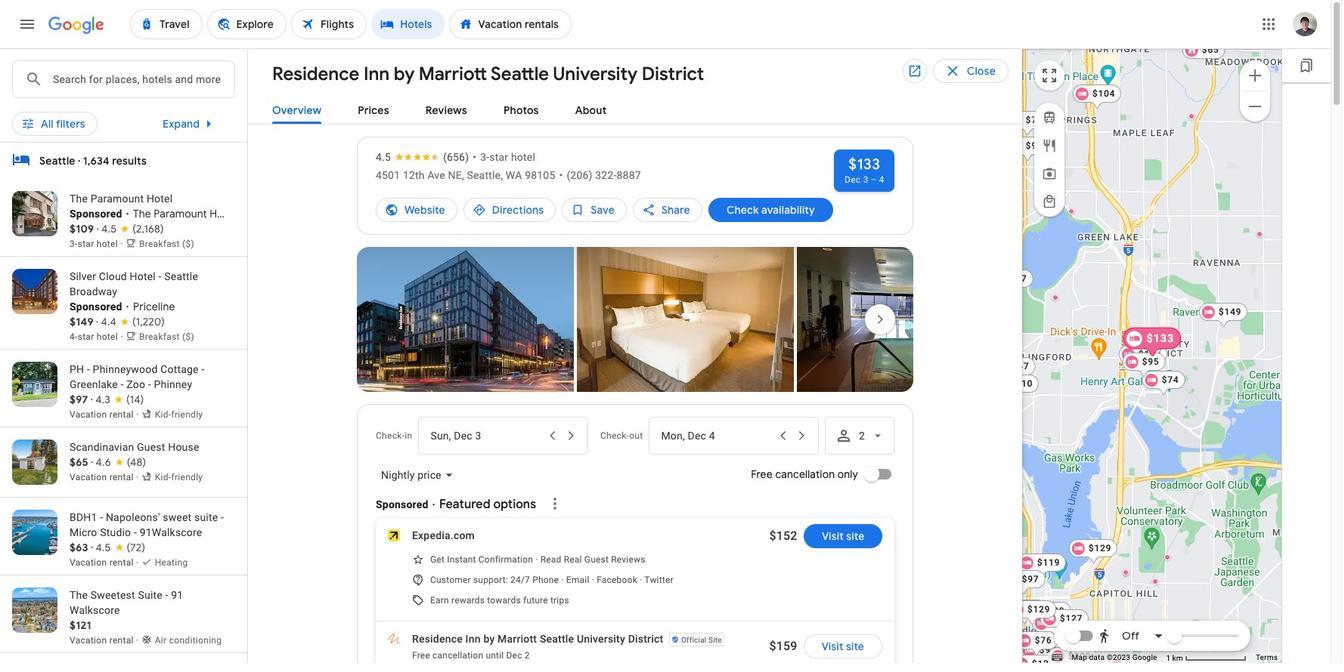 Task type: describe. For each thing, give the bounding box(es) containing it.
$149 inside silver cloud hotel - seattle broadway sponsored · priceline $149 ·
[[70, 315, 94, 329]]

$133 for $133 dec 3 – 4
[[848, 155, 880, 174]]

hotel for priceline
[[130, 271, 156, 283]]

1 horizontal spatial by
[[484, 634, 495, 646]]

offers button
[[587, 61, 671, 85]]

photos list
[[357, 247, 1014, 409]]

napoleons'
[[106, 512, 160, 524]]

shafer baillie mansion bed & breakfast image
[[1153, 579, 1159, 585]]

all filters inside filters form
[[41, 66, 85, 79]]

the paramount hotel sponsored · the paramount hotel $109 ·
[[70, 193, 236, 236]]

1 km button
[[1162, 653, 1252, 664]]

sponsored inside the paramount hotel sponsored · the paramount hotel $109 ·
[[70, 208, 122, 220]]

(1,220)
[[132, 315, 165, 329]]

1 horizontal spatial $129 link
[[1069, 540, 1118, 566]]

4.5 for (656)
[[376, 151, 391, 163]]

dec inside '$133 dec 3 – 4'
[[844, 175, 861, 185]]

($) for (2,168)
[[182, 239, 194, 250]]

guest rating, not selected image
[[683, 66, 697, 79]]

1 vertical spatial check-out text field
[[661, 418, 774, 455]]

4.4 out of 5 stars from 1,220 reviews image
[[101, 315, 165, 330]]

$92 link
[[1006, 137, 1049, 163]]

out
[[629, 431, 643, 442]]

$110
[[1010, 379, 1033, 389]]

0 vertical spatial •
[[473, 151, 477, 163]]

4- for 4- or 5-star
[[430, 66, 442, 79]]

share
[[662, 203, 690, 217]]

birdhouse on greenlake image
[[1053, 295, 1059, 301]]

open in new tab image
[[908, 64, 922, 78]]

1 vertical spatial guest
[[584, 555, 609, 566]]

friendly for (14)
[[171, 410, 203, 420]]

- left zoo
[[121, 379, 124, 391]]

nightly price
[[381, 470, 441, 482]]

only
[[838, 468, 858, 482]]

breakfast for (1,220)
[[139, 332, 180, 343]]

98105
[[525, 169, 555, 182]]

seattle,
[[467, 169, 503, 182]]

· right "email"
[[592, 576, 594, 586]]

$87
[[1156, 335, 1173, 346]]

wa
[[506, 169, 522, 182]]

options
[[493, 498, 536, 513]]

1 vertical spatial residence
[[412, 634, 463, 646]]

all inside filters form
[[41, 66, 54, 79]]

2 vertical spatial $97 link
[[1020, 642, 1063, 664]]

8887
[[617, 169, 641, 182]]

0 vertical spatial $119
[[1037, 558, 1060, 569]]

· left 4.4
[[96, 315, 98, 329]]

1 horizontal spatial 3-
[[480, 151, 490, 163]]

2 visit site button from the top
[[804, 635, 883, 659]]

$65 inside scandinavian guest house $65 ·
[[70, 456, 88, 470]]

the sweetest suite - 91 walkscore $121
[[70, 590, 183, 633]]

about
[[575, 104, 607, 117]]

$87 link
[[1136, 331, 1179, 357]]

nightly
[[381, 470, 415, 482]]

1 horizontal spatial reviews
[[611, 555, 646, 566]]

next image
[[862, 302, 898, 338]]

visit for first visit site button from the bottom of the page
[[822, 641, 844, 654]]

check
[[726, 203, 759, 217]]

2 vertical spatial seattle
[[540, 634, 574, 646]]

friendly for (48)
[[171, 473, 203, 483]]

availability
[[761, 203, 815, 217]]

sponsored inside silver cloud hotel - seattle broadway sponsored · priceline $149 ·
[[70, 301, 122, 313]]

(72)
[[127, 541, 145, 555]]

spa button
[[197, 61, 250, 85]]

4 vacation rental · from the top
[[70, 636, 141, 647]]

house
[[168, 442, 199, 454]]

4+
[[344, 66, 357, 79]]

· up 4.5 out of 5 stars from 2,168 reviews "image"
[[126, 208, 129, 220]]

kid- for (48)
[[155, 473, 171, 483]]

customer support: 24/7 phone · email · facebook · twitter
[[430, 576, 674, 586]]

1 horizontal spatial •
[[559, 169, 563, 182]]

by inside "heading"
[[394, 63, 415, 85]]

all filters button for tab list on the top containing overview
[[12, 106, 97, 142]]

expedia.com
[[412, 530, 475, 542]]

$65 inside map region
[[1202, 45, 1219, 55]]

check- for out
[[600, 431, 629, 442]]

heating
[[155, 558, 188, 569]]

0 vertical spatial $97 link
[[990, 270, 1033, 288]]

birch tree cottage image
[[1257, 231, 1263, 237]]

• 3-star hotel
[[473, 151, 535, 163]]

all filters button for residence inn by marriott seattle university district "heading"
[[12, 61, 97, 85]]

2 all filters from the top
[[41, 117, 85, 131]]

google
[[1133, 654, 1157, 663]]

seattle inside "heading"
[[491, 63, 549, 85]]

1 vertical spatial $119 link
[[981, 640, 1030, 664]]

0 horizontal spatial dec
[[506, 651, 522, 662]]

pool
[[282, 66, 304, 79]]

($) for (1,220)
[[182, 332, 194, 343]]

$63
[[70, 541, 88, 555]]

zoom out map image
[[1246, 97, 1264, 115]]

$65 link
[[1182, 41, 1225, 59]]

- right ph
[[87, 364, 90, 376]]

$117 link
[[1054, 626, 1103, 652]]

bdh1 - napoleons' sweet suite - micro studio - 91walkscore $63 ·
[[70, 512, 224, 555]]

silver
[[70, 271, 96, 283]]

terms
[[1256, 654, 1278, 663]]

star up ph
[[78, 332, 94, 343]]

3 – 4
[[863, 175, 884, 185]]

future
[[523, 596, 548, 607]]

Search for places, hotels and more text field
[[52, 61, 234, 98]]

5-
[[458, 66, 469, 79]]

ne,
[[448, 169, 464, 182]]

4- or 5-star
[[430, 66, 489, 79]]

2 visit site from the top
[[822, 641, 864, 654]]

km
[[1173, 655, 1183, 663]]

hotel · for 4.5
[[97, 239, 123, 250]]

$76
[[1035, 636, 1052, 647]]

pool button
[[256, 61, 313, 85]]

4- for 4-star hotel ·
[[70, 332, 78, 343]]

- right suite
[[221, 512, 224, 524]]

spa
[[222, 66, 241, 79]]

phinney
[[154, 379, 192, 391]]

2 inside popup button
[[859, 430, 865, 442]]

1 vertical spatial district
[[628, 634, 663, 646]]

broadway
[[70, 286, 117, 298]]

priceline
[[133, 300, 175, 314]]

view larger map image
[[1041, 67, 1059, 85]]

seattle gaslight inn image
[[1161, 644, 1167, 650]]

$72
[[1023, 604, 1040, 615]]

the for the
[[70, 193, 88, 205]]

greenlake
[[70, 379, 118, 391]]

0 horizontal spatial 3-
[[70, 239, 78, 250]]

0 horizontal spatial check-out text field
[[486, 13, 578, 48]]

twitter
[[645, 576, 674, 586]]

1 vertical spatial residence inn by marriott seattle university district
[[412, 634, 663, 646]]

silver cloud hotel - seattle broadway sponsored · priceline $149 ·
[[70, 271, 198, 329]]

hotel for the paramount hotel
[[147, 193, 173, 205]]

0 horizontal spatial $129
[[1028, 605, 1051, 616]]

0 vertical spatial $119 link
[[1018, 554, 1066, 580]]

read
[[540, 555, 562, 566]]

· left the twitter
[[640, 576, 642, 586]]

guest inside scandinavian guest house $65 ·
[[137, 442, 165, 454]]

official
[[681, 637, 707, 645]]

filters form
[[12, 2, 791, 106]]

$149 inside map region
[[1219, 307, 1242, 318]]

email
[[566, 576, 590, 586]]

rental · for (48)
[[109, 473, 139, 483]]

322-
[[595, 169, 617, 182]]

$121
[[70, 619, 91, 633]]

mildred's bed & breakfast image
[[1165, 555, 1171, 561]]

greenlake guest house image
[[1069, 209, 1075, 215]]

or
[[444, 66, 455, 79]]

· left read
[[536, 555, 538, 566]]

seattle inside silver cloud hotel - seattle broadway sponsored · priceline $149 ·
[[164, 271, 198, 283]]

$92
[[1026, 141, 1043, 151]]

1 vertical spatial $129 link
[[1008, 601, 1057, 627]]

kid- for (14)
[[155, 410, 171, 420]]

cottage
[[160, 364, 199, 376]]

1 km
[[1167, 655, 1185, 663]]

clear image
[[256, 22, 274, 40]]

cloud
[[99, 271, 127, 283]]

(48)
[[127, 456, 146, 470]]

- right cottage
[[201, 364, 205, 376]]

sweet
[[163, 512, 192, 524]]

rental · for (72)
[[109, 558, 139, 569]]

free cancellation until dec 2
[[412, 651, 530, 662]]

scandinavian
[[70, 442, 134, 454]]

prices
[[358, 104, 389, 117]]

map data ©2023 google
[[1072, 654, 1157, 663]]

vacation for $97
[[70, 410, 107, 420]]

· inside scandinavian guest house $65 ·
[[91, 456, 93, 470]]

photo 2 image
[[577, 247, 794, 392]]

kid-friendly for (48)
[[155, 473, 203, 483]]

photo 1 image
[[357, 247, 574, 392]]

$127 link
[[1040, 610, 1089, 636]]

cancellation for only
[[776, 468, 835, 482]]

expand
[[163, 117, 200, 131]]

suite
[[138, 590, 162, 602]]

close
[[967, 64, 996, 78]]

$127
[[1060, 614, 1083, 625]]

district inside "heading"
[[642, 63, 704, 85]]

$97 inside ph - phinneywood cottage - greenlake - zoo - phinney $97 ·
[[70, 393, 88, 407]]

$109 inside map region
[[1068, 652, 1091, 662]]

support:
[[473, 576, 508, 586]]

photos
[[504, 104, 539, 117]]

1 visit site button from the top
[[804, 524, 883, 549]]

breakfast ($) for (2,168)
[[139, 239, 194, 250]]

- inside silver cloud hotel - seattle broadway sponsored · priceline $149 ·
[[159, 271, 162, 283]]

inn inside residence inn by marriott seattle university district "heading"
[[364, 63, 390, 85]]



Task type: vqa. For each thing, say whether or not it's contained in the screenshot.


Task type: locate. For each thing, give the bounding box(es) containing it.
$149 link
[[1199, 303, 1248, 329]]

0 horizontal spatial $149
[[70, 315, 94, 329]]

star inside button
[[469, 66, 489, 79]]

4.3 out of 5 stars from 14 reviews image
[[95, 392, 144, 408]]

0 vertical spatial inn
[[364, 63, 390, 85]]

0 vertical spatial visit
[[822, 530, 844, 543]]

all
[[41, 66, 54, 79], [41, 117, 54, 131]]

map region
[[835, 0, 1342, 664]]

vacation down $121
[[70, 636, 107, 647]]

1 horizontal spatial $65
[[1202, 45, 1219, 55]]

free up $152 at the right bottom
[[751, 468, 773, 482]]

· inside ph - phinneywood cottage - greenlake - zoo - phinney $97 ·
[[91, 393, 93, 407]]

studio
[[100, 527, 131, 539]]

rental · down 4.6 out of 5 stars from 48 reviews image
[[109, 473, 139, 483]]

visit for first visit site button from the top of the page
[[822, 530, 844, 543]]

district
[[642, 63, 704, 85], [628, 634, 663, 646]]

4- left or
[[430, 66, 442, 79]]

off
[[1122, 630, 1140, 644]]

4 vacation from the top
[[70, 636, 107, 647]]

2 breakfast ($) from the top
[[139, 332, 194, 343]]

1 vertical spatial by
[[484, 634, 495, 646]]

breakfast ($) down (1,220)
[[139, 332, 194, 343]]

4.5 up the 4501
[[376, 151, 391, 163]]

vacation rental · down 4.3
[[70, 410, 141, 420]]

1 vertical spatial filters
[[56, 117, 85, 131]]

friendly up house
[[171, 410, 203, 420]]

vacation rental · for 4.3
[[70, 410, 141, 420]]

$133 inside '$133 dec 3 – 4'
[[848, 155, 880, 174]]

$120
[[1052, 619, 1075, 629]]

tab list
[[248, 92, 1022, 125]]

free for free cancellation only
[[751, 468, 773, 482]]

zoom in map image
[[1246, 66, 1264, 84]]

1 horizontal spatial $149
[[1219, 307, 1242, 318]]

1 horizontal spatial $109
[[1068, 652, 1091, 662]]

sponsored down broadway
[[70, 301, 122, 313]]

seattle · 1,634
[[39, 154, 109, 168]]

vacation down $63
[[70, 558, 107, 569]]

2 hotel · from the top
[[97, 332, 123, 343]]

reviews up facebook
[[611, 555, 646, 566]]

breakfast ($) for (1,220)
[[139, 332, 194, 343]]

0 horizontal spatial reviews
[[426, 104, 467, 117]]

4.6 out of 5 stars from 48 reviews image
[[96, 455, 146, 470]]

2 vacation from the top
[[70, 473, 107, 483]]

1 all from the top
[[41, 66, 54, 79]]

1 vertical spatial 4-
[[70, 332, 78, 343]]

0 vertical spatial 4-
[[430, 66, 442, 79]]

reviews down or
[[426, 104, 467, 117]]

all filters
[[41, 66, 85, 79], [41, 117, 85, 131]]

0 vertical spatial filters
[[56, 66, 85, 79]]

results
[[112, 154, 147, 168]]

rental · for (14)
[[109, 410, 139, 420]]

$133 dec 3 – 4
[[844, 155, 884, 185]]

friendly
[[171, 410, 203, 420], [171, 473, 203, 483]]

0 vertical spatial hotel ·
[[97, 239, 123, 250]]

kid-
[[155, 410, 171, 420], [155, 473, 171, 483]]

1 vertical spatial $119
[[1001, 644, 1024, 654]]

1 vertical spatial $129
[[1028, 605, 1051, 616]]

0 vertical spatial $109
[[70, 222, 94, 236]]

$99
[[1048, 607, 1065, 617]]

paramount up 4.5 out of 5 stars from 2,168 reviews "image"
[[91, 193, 144, 205]]

inn right 4+
[[364, 63, 390, 85]]

1 vertical spatial paramount
[[154, 207, 207, 221]]

1 vertical spatial site
[[846, 641, 864, 654]]

confirmation
[[479, 555, 533, 566]]

residence up overview
[[272, 63, 359, 85]]

1 kid-friendly from the top
[[155, 410, 203, 420]]

4.5 out of 5 stars from 2,168 reviews image
[[101, 222, 164, 237]]

star up silver
[[78, 239, 94, 250]]

1 kid- from the top
[[155, 410, 171, 420]]

0 vertical spatial 2
[[859, 430, 865, 442]]

phinneywood
[[93, 364, 158, 376]]

0 vertical spatial 4.5
[[376, 151, 391, 163]]

featured
[[439, 498, 491, 513]]

vacation rental · down $121
[[70, 636, 141, 647]]

1 horizontal spatial list item
[[577, 247, 794, 396]]

1 hotel · from the top
[[97, 239, 123, 250]]

4- up ph
[[70, 332, 78, 343]]

hotel · for 4.4
[[97, 332, 123, 343]]

rental · down 4.3 out of 5 stars from 14 reviews image
[[109, 410, 139, 420]]

1 vertical spatial reviews
[[611, 555, 646, 566]]

1 vertical spatial all filters button
[[12, 106, 97, 142]]

facebook
[[597, 576, 637, 586]]

4 rental · from the top
[[109, 636, 139, 647]]

$109 inside the paramount hotel sponsored · the paramount hotel $109 ·
[[70, 222, 94, 236]]

· left 4.3
[[91, 393, 93, 407]]

seattle down trips
[[540, 634, 574, 646]]

0 vertical spatial the
[[70, 193, 88, 205]]

kid-friendly for (14)
[[155, 410, 203, 420]]

2 kid-friendly from the top
[[155, 473, 203, 483]]

free cancellation only
[[751, 468, 858, 482]]

friendly down house
[[171, 473, 203, 483]]

site for first visit site button from the bottom of the page
[[846, 641, 864, 654]]

cecil bacon manor bed and breakfast image
[[1123, 570, 1129, 576]]

1 vertical spatial 2
[[525, 651, 530, 662]]

check availability button
[[708, 192, 833, 228]]

vacation for $65
[[70, 473, 107, 483]]

0 horizontal spatial 4-
[[70, 332, 78, 343]]

bdh1
[[70, 512, 97, 524]]

2 check- from the left
[[600, 431, 629, 442]]

0 vertical spatial breakfast
[[139, 239, 180, 250]]

1 vertical spatial friendly
[[171, 473, 203, 483]]

$99 link
[[1028, 603, 1071, 628]]

sponsored inside sponsored · featured options
[[376, 499, 428, 511]]

site right $159
[[846, 641, 864, 654]]

dec left 3 – 4
[[844, 175, 861, 185]]

seattle · 1,634 results heading
[[39, 152, 147, 170]]

sweetest
[[91, 590, 135, 602]]

reviews
[[426, 104, 467, 117], [611, 555, 646, 566]]

ave
[[428, 169, 445, 182]]

1 all filters button from the top
[[12, 61, 97, 85]]

1 list item from the left
[[357, 247, 574, 396]]

0 horizontal spatial cancellation
[[433, 651, 483, 662]]

1 visit from the top
[[822, 530, 844, 543]]

Check-in text field
[[339, 13, 429, 48]]

4.5 inside "image"
[[101, 222, 117, 236]]

filters left the under
[[56, 66, 85, 79]]

$133 up $128
[[1147, 332, 1175, 345]]

kid- down scandinavian guest house $65 ·
[[155, 473, 171, 483]]

1 vertical spatial visit site
[[822, 641, 864, 654]]

$119 link up the $72
[[1018, 554, 1066, 580]]

- inside the sweetest suite - 91 walkscore $121
[[165, 590, 168, 602]]

1 vertical spatial inn
[[466, 634, 481, 646]]

- left 91
[[165, 590, 168, 602]]

1 horizontal spatial inn
[[466, 634, 481, 646]]

1 vertical spatial $97 link
[[1002, 571, 1045, 597]]

filters up seattle · 1,634
[[56, 117, 85, 131]]

$130 link
[[1028, 644, 1077, 664]]

2 site from the top
[[846, 641, 864, 654]]

list item
[[357, 247, 574, 396], [577, 247, 794, 396], [797, 247, 1014, 396]]

(656)
[[443, 151, 469, 163]]

· inside sponsored · featured options
[[432, 499, 436, 511]]

4.5 up 3-star hotel ·
[[101, 222, 117, 236]]

1 vertical spatial •
[[559, 169, 563, 182]]

marriott
[[419, 63, 487, 85], [498, 634, 537, 646]]

rating
[[360, 66, 390, 79]]

hotel · down 4.4
[[97, 332, 123, 343]]

- right bdh1
[[100, 512, 103, 524]]

directions
[[492, 203, 544, 217]]

$65
[[1202, 45, 1219, 55], [70, 456, 88, 470]]

photo 3 image
[[797, 247, 1014, 392]]

by up 'until'
[[484, 634, 495, 646]]

0 vertical spatial guest
[[137, 442, 165, 454]]

2 vertical spatial 4.5
[[96, 541, 111, 555]]

$74
[[1162, 375, 1179, 386]]

0 vertical spatial kid-
[[155, 410, 171, 420]]

the down seattle · 1,634
[[70, 193, 88, 205]]

2 all from the top
[[41, 117, 54, 131]]

micro
[[70, 527, 97, 539]]

· up 3-star hotel ·
[[97, 222, 99, 236]]

1 visit site from the top
[[822, 530, 864, 543]]

site down only at the right bottom of the page
[[846, 530, 864, 543]]

$133 inside 'link'
[[1147, 332, 1175, 345]]

site for first visit site button from the top of the page
[[846, 530, 864, 543]]

until
[[486, 651, 504, 662]]

0 vertical spatial seattle
[[491, 63, 549, 85]]

residence up 'free cancellation until dec 2'
[[412, 634, 463, 646]]

0 horizontal spatial $133
[[848, 155, 880, 174]]

$133 up 3 – 4
[[848, 155, 880, 174]]

kid-friendly down phinney
[[155, 410, 203, 420]]

hotel · down 4.5 out of 5 stars from 2,168 reviews "image"
[[97, 239, 123, 250]]

$133
[[848, 155, 880, 174], [1147, 332, 1175, 345]]

university up the about
[[553, 63, 638, 85]]

1 vertical spatial university
[[577, 634, 625, 646]]

· left '4.6'
[[91, 456, 93, 470]]

$133 for $133
[[1147, 332, 1175, 345]]

vacation for $63
[[70, 558, 107, 569]]

3 vacation rental · from the top
[[70, 558, 141, 569]]

• left (206)
[[559, 169, 563, 182]]

the bacon mansion bed and breakfast image
[[1123, 570, 1129, 576]]

4- or 5-star button
[[405, 61, 498, 85]]

residence inside "heading"
[[272, 63, 359, 85]]

$120 link
[[1032, 615, 1081, 641]]

1 vertical spatial hotel
[[210, 207, 236, 221]]

-
[[159, 271, 162, 283], [87, 364, 90, 376], [201, 364, 205, 376], [121, 379, 124, 391], [148, 379, 151, 391], [100, 512, 103, 524], [221, 512, 224, 524], [134, 527, 137, 539], [165, 590, 168, 602]]

share button
[[633, 192, 702, 228]]

residence inn by marriott seattle university district heading
[[260, 61, 704, 86]]

price button
[[504, 61, 581, 85]]

4501 12th ave ne, seattle, wa 98105 • (206) 322-8887
[[376, 169, 641, 182]]

breakfast ($) down (2,168)
[[139, 239, 194, 250]]

4+ rating
[[344, 66, 390, 79]]

Check-out text field
[[486, 13, 578, 48], [661, 418, 774, 455]]

- up priceline
[[159, 271, 162, 283]]

12th
[[403, 169, 425, 182]]

3 list item from the left
[[797, 247, 1014, 396]]

0 horizontal spatial 2
[[525, 651, 530, 662]]

0 horizontal spatial marriott
[[419, 63, 487, 85]]

university inside residence inn by marriott seattle university district "heading"
[[553, 63, 638, 85]]

filters
[[56, 66, 85, 79], [56, 117, 85, 131]]

• right (656)
[[473, 151, 477, 163]]

vacation down 4.3
[[70, 410, 107, 420]]

$149
[[1219, 307, 1242, 318], [70, 315, 94, 329]]

kid- down phinney
[[155, 410, 171, 420]]

vacation rental ·
[[70, 410, 141, 420], [70, 473, 141, 483], [70, 558, 141, 569], [70, 636, 141, 647]]

2 vertical spatial hotel
[[130, 271, 156, 283]]

$67
[[1012, 361, 1030, 372]]

why this ad? image
[[546, 495, 564, 513]]

1 all filters from the top
[[41, 66, 85, 79]]

dec right 'until'
[[506, 651, 522, 662]]

data
[[1089, 654, 1105, 663]]

0 vertical spatial all filters button
[[12, 61, 97, 85]]

breakfast down (1,220)
[[139, 332, 180, 343]]

1 horizontal spatial guest
[[584, 555, 609, 566]]

1 check- from the left
[[376, 431, 405, 442]]

1 horizontal spatial $129
[[1089, 544, 1112, 554]]

cancellation left only at the right bottom of the page
[[776, 468, 835, 482]]

1 vacation rental · from the top
[[70, 410, 141, 420]]

0 vertical spatial all
[[41, 66, 54, 79]]

visit site right $152 at the right bottom
[[822, 530, 864, 543]]

keyboard shortcuts image
[[1052, 655, 1063, 662]]

0 vertical spatial $129
[[1089, 544, 1112, 554]]

paramount
[[91, 193, 144, 205], [154, 207, 207, 221]]

kid-friendly down house
[[155, 473, 203, 483]]

star up 4501 12th ave ne, seattle, wa 98105 • (206) 322-8887
[[490, 151, 508, 163]]

vacation rental · down 4.5 out of 5 stars from 72 reviews image
[[70, 558, 141, 569]]

visit right $159
[[822, 641, 844, 654]]

the for walkscore
[[70, 590, 88, 602]]

0 vertical spatial university
[[553, 63, 638, 85]]

· inside 'bdh1 - napoleons' sweet suite - micro studio - 91walkscore $63 ·'
[[91, 541, 93, 555]]

($) up cottage
[[182, 332, 194, 343]]

0 vertical spatial $133
[[848, 155, 880, 174]]

4.5 for (72)
[[96, 541, 111, 555]]

$95 link
[[1123, 353, 1166, 379]]

1 vertical spatial cancellation
[[433, 651, 483, 662]]

0 vertical spatial visit site
[[822, 530, 864, 543]]

4.5 out of 5 stars from 72 reviews image
[[96, 541, 145, 556]]

all filters button up seattle · 1,634
[[12, 106, 97, 142]]

check- for in
[[376, 431, 405, 442]]

2 ($) from the top
[[182, 332, 194, 343]]

2 friendly from the top
[[171, 473, 203, 483]]

zoo
[[127, 379, 145, 391]]

0 horizontal spatial inn
[[364, 63, 390, 85]]

filters inside form
[[56, 66, 85, 79]]

4.5 down studio
[[96, 541, 111, 555]]

seattle up priceline
[[164, 271, 198, 283]]

by
[[394, 63, 415, 85], [484, 634, 495, 646]]

$119
[[1037, 558, 1060, 569], [1001, 644, 1024, 654]]

star right or
[[469, 66, 489, 79]]

$104 link
[[1073, 85, 1122, 110]]

1 vertical spatial 3-
[[70, 239, 78, 250]]

$76 link
[[1015, 632, 1058, 658]]

residence inn by marriott seattle university district inside "heading"
[[272, 63, 704, 85]]

0 vertical spatial visit site button
[[804, 524, 883, 549]]

$78
[[1026, 115, 1043, 126]]

the up (2,168)
[[133, 207, 151, 221]]

under $50
[[129, 66, 182, 79]]

the inside the sweetest suite - 91 walkscore $121
[[70, 590, 88, 602]]

rental · down 4.5 out of 5 stars from 72 reviews image
[[109, 558, 139, 569]]

hotel inside silver cloud hotel - seattle broadway sponsored · priceline $149 ·
[[130, 271, 156, 283]]

0 vertical spatial all filters
[[41, 66, 85, 79]]

breakfast for (2,168)
[[139, 239, 180, 250]]

0 horizontal spatial free
[[412, 651, 430, 662]]

sponsored down nightly
[[376, 499, 428, 511]]

suite
[[194, 512, 218, 524]]

1 filters from the top
[[56, 66, 85, 79]]

0 horizontal spatial $65
[[70, 456, 88, 470]]

3 rental · from the top
[[109, 558, 139, 569]]

0 vertical spatial residence
[[272, 63, 359, 85]]

0 horizontal spatial residence
[[272, 63, 359, 85]]

1 vertical spatial visit
[[822, 641, 844, 654]]

visit right $152 at the right bottom
[[822, 530, 844, 543]]

get instant confirmation · read real guest reviews
[[430, 555, 646, 566]]

1 vertical spatial the
[[133, 207, 151, 221]]

2 breakfast from the top
[[139, 332, 180, 343]]

0 vertical spatial sponsored
[[70, 208, 122, 220]]

1 horizontal spatial cancellation
[[776, 468, 835, 482]]

0 horizontal spatial $119
[[1001, 644, 1024, 654]]

1 site from the top
[[846, 530, 864, 543]]

2 visit from the top
[[822, 641, 844, 654]]

1 rental · from the top
[[109, 410, 139, 420]]

·
[[126, 208, 129, 220], [97, 222, 99, 236], [126, 301, 129, 313], [96, 315, 98, 329], [91, 393, 93, 407], [91, 456, 93, 470], [432, 499, 436, 511], [91, 541, 93, 555], [536, 555, 538, 566], [561, 576, 564, 586], [592, 576, 594, 586], [640, 576, 642, 586]]

hotel
[[511, 151, 535, 163]]

price
[[418, 470, 441, 482]]

0 vertical spatial free
[[751, 468, 773, 482]]

3- up silver
[[70, 239, 78, 250]]

expand button
[[145, 106, 236, 142]]

3 vacation from the top
[[70, 558, 107, 569]]

rental · down the sweetest suite - 91 walkscore $121
[[109, 636, 139, 647]]

3-
[[480, 151, 490, 163], [70, 239, 78, 250]]

2 horizontal spatial list item
[[797, 247, 1014, 396]]

breakfast down (2,168)
[[139, 239, 180, 250]]

site
[[709, 637, 722, 645]]

2 vacation rental · from the top
[[70, 473, 141, 483]]

tab list containing overview
[[248, 92, 1022, 125]]

maple leaf loft image
[[1189, 113, 1195, 119]]

2 rental · from the top
[[109, 473, 139, 483]]

©2023
[[1107, 654, 1131, 663]]

under
[[129, 66, 160, 79]]

seattle up photos
[[491, 63, 549, 85]]

1 horizontal spatial residence
[[412, 634, 463, 646]]

guest right real
[[584, 555, 609, 566]]

1 vertical spatial breakfast ($)
[[139, 332, 194, 343]]

vacation rental · for 4.5
[[70, 558, 141, 569]]

4- inside "4- or 5-star" button
[[430, 66, 442, 79]]

visit site button right $159
[[804, 635, 883, 659]]

map
[[1072, 654, 1087, 663]]

2 list item from the left
[[577, 247, 794, 396]]

check-out
[[600, 431, 643, 442]]

price
[[529, 66, 555, 79]]

towards
[[487, 596, 521, 607]]

guest up (48)
[[137, 442, 165, 454]]

1 vertical spatial 4.5
[[101, 222, 117, 236]]

nightly price button
[[369, 458, 466, 494]]

breakfast ($)
[[139, 239, 194, 250], [139, 332, 194, 343]]

free left 'until'
[[412, 651, 430, 662]]

$109 link
[[1049, 648, 1098, 664]]

4.5 inside image
[[96, 541, 111, 555]]

0 horizontal spatial $109
[[70, 222, 94, 236]]

0 vertical spatial ($)
[[182, 239, 194, 250]]

$119 up $99
[[1037, 558, 1060, 569]]

91
[[171, 590, 183, 602]]

0 vertical spatial $129 link
[[1069, 540, 1118, 566]]

· left "email"
[[561, 576, 564, 586]]

1 vertical spatial kid-friendly
[[155, 473, 203, 483]]

paramount up (2,168)
[[154, 207, 207, 221]]

0 vertical spatial kid-friendly
[[155, 410, 203, 420]]

all filters button down main menu icon
[[12, 61, 97, 85]]

site
[[846, 530, 864, 543], [846, 641, 864, 654]]

inn up 'free cancellation until dec 2'
[[466, 634, 481, 646]]

- right zoo
[[148, 379, 151, 391]]

$109
[[70, 222, 94, 236], [1068, 652, 1091, 662]]

- up (72)
[[134, 527, 137, 539]]

free for free cancellation until dec 2
[[412, 651, 430, 662]]

1 breakfast from the top
[[139, 239, 180, 250]]

$119 link left "$76"
[[981, 640, 1030, 664]]

0 vertical spatial paramount
[[91, 193, 144, 205]]

4.5 out of 5 stars from 656 reviews image
[[376, 150, 469, 165]]

marriott inside "heading"
[[419, 63, 487, 85]]

reviews inside tab list
[[426, 104, 467, 117]]

visit site right $159
[[822, 641, 864, 654]]

by right rating
[[394, 63, 415, 85]]

1 ($) from the top
[[182, 239, 194, 250]]

free
[[751, 468, 773, 482], [412, 651, 430, 662]]

1 vertical spatial $109
[[1068, 652, 1091, 662]]

vacation rental · down '4.6'
[[70, 473, 141, 483]]

sponsored · featured options
[[376, 498, 536, 513]]

0 horizontal spatial by
[[394, 63, 415, 85]]

1 horizontal spatial paramount
[[154, 207, 207, 221]]

rewards
[[451, 596, 485, 607]]

0 horizontal spatial paramount
[[91, 193, 144, 205]]

0 vertical spatial hotel
[[147, 193, 173, 205]]

2 all filters button from the top
[[12, 106, 97, 142]]

vacation down '4.6'
[[70, 473, 107, 483]]

· up 4.4 out of 5 stars from 1,220 reviews image
[[126, 301, 129, 313]]

2 button
[[825, 417, 895, 455]]

visit site button right $152 at the right bottom
[[804, 524, 883, 549]]

scandinavian guest house $65 ·
[[70, 442, 199, 470]]

1 vertical spatial $133
[[1147, 332, 1175, 345]]

vacation rental · for 4.6
[[70, 473, 141, 483]]

1 vacation from the top
[[70, 410, 107, 420]]

0 horizontal spatial •
[[473, 151, 477, 163]]

2 kid- from the top
[[155, 473, 171, 483]]

1 vertical spatial $65
[[70, 456, 88, 470]]

0 horizontal spatial $129 link
[[1008, 601, 1057, 627]]

the up walkscore
[[70, 590, 88, 602]]

Check-in text field
[[431, 418, 543, 455]]

check-in
[[376, 431, 412, 442]]

2 filters from the top
[[56, 117, 85, 131]]

($) down the paramount hotel sponsored · the paramount hotel $109 ·
[[182, 239, 194, 250]]

$104
[[1093, 88, 1116, 99]]

4.5 for (2,168)
[[101, 222, 117, 236]]

university down facebook
[[577, 634, 625, 646]]

1 breakfast ($) from the top
[[139, 239, 194, 250]]

1 horizontal spatial marriott
[[498, 634, 537, 646]]

1 friendly from the top
[[171, 410, 203, 420]]

4.5 inside image
[[376, 151, 391, 163]]

(2,168)
[[133, 222, 164, 236]]

3- up the seattle,
[[480, 151, 490, 163]]

($)
[[182, 239, 194, 250], [182, 332, 194, 343]]

cancellation for until
[[433, 651, 483, 662]]

· right $63
[[91, 541, 93, 555]]

main menu image
[[18, 15, 36, 33]]



